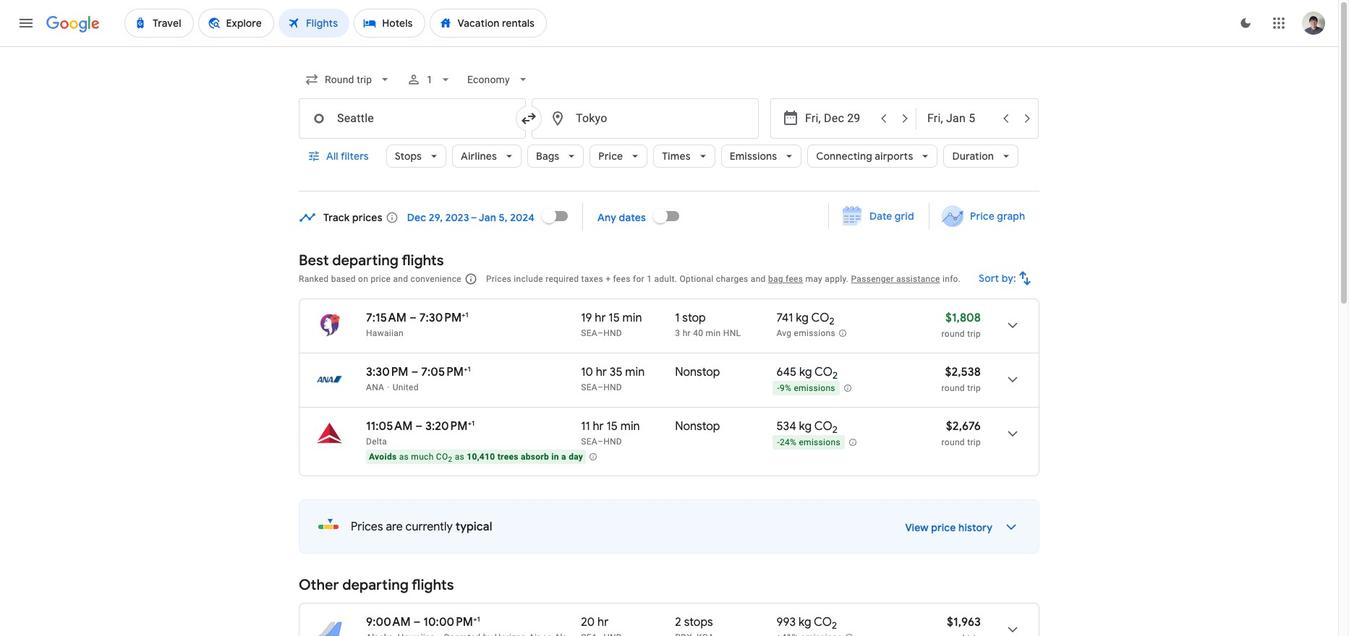 Task type: describe. For each thing, give the bounding box(es) containing it.
by:
[[1002, 272, 1017, 285]]

convenience
[[411, 274, 462, 284]]

2538 US dollars text field
[[945, 365, 981, 380]]

– inside 10 hr 35 min sea – hnd
[[598, 383, 604, 393]]

10:00 pm
[[423, 616, 473, 630]]

flights for other departing flights
[[412, 577, 454, 595]]

grid
[[895, 210, 914, 223]]

– inside 3:30 pm – 7:05 pm + 1
[[411, 365, 418, 380]]

min for 19 hr 15 min
[[623, 311, 642, 326]]

2 for 741
[[829, 316, 835, 328]]

layover (1 of 1) is a 3 hr 40 min layover at daniel k. inouye international airport in honolulu. element
[[675, 328, 769, 339]]

40
[[693, 328, 703, 339]]

sea for 19
[[581, 328, 598, 339]]

24%
[[780, 438, 797, 448]]

prices for prices are currently typical
[[351, 520, 383, 535]]

9%
[[780, 384, 792, 394]]

duration
[[952, 150, 994, 163]]

hnd for 19
[[604, 328, 622, 339]]

prices include required taxes + fees for 1 adult. optional charges and bag fees may apply. passenger assistance
[[486, 274, 940, 284]]

$1,963
[[947, 616, 981, 630]]

apply.
[[825, 274, 849, 284]]

round for $2,538
[[942, 383, 965, 394]]

Arrival time: 3:20 PM on  Saturday, December 30. text field
[[425, 419, 475, 434]]

graph
[[997, 210, 1025, 223]]

hr for 19 hr 15 min
[[595, 311, 606, 326]]

avg
[[777, 329, 792, 339]]

leaves seattle-tacoma international airport at 9:00 am on friday, december 29 and arrives at haneda airport at 10:00 pm on saturday, december 30. element
[[366, 615, 480, 630]]

$1,808
[[946, 311, 981, 326]]

filters
[[341, 150, 369, 163]]

all
[[326, 150, 338, 163]]

kg for 534
[[799, 420, 812, 434]]

kg for 741
[[796, 311, 809, 326]]

emissions for 534
[[799, 438, 841, 448]]

trip for $2,538
[[967, 383, 981, 394]]

typical
[[456, 520, 492, 535]]

other departing flights
[[299, 577, 454, 595]]

co for $2,538
[[815, 365, 833, 380]]

7:15 am
[[366, 311, 407, 326]]

2 and from the left
[[751, 274, 766, 284]]

7:15 am – 7:30 pm + 1
[[366, 310, 469, 326]]

absorb
[[521, 452, 549, 462]]

ranked based on price and convenience
[[299, 274, 462, 284]]

– inside the 9:00 am – 10:00 pm + 1
[[414, 616, 421, 630]]

11
[[581, 420, 590, 434]]

7:30 pm
[[419, 311, 462, 326]]

a
[[562, 452, 566, 462]]

645
[[777, 365, 797, 380]]

co inside 993 kg co 2
[[814, 616, 832, 630]]

1 stop 3 hr 40 min hnl
[[675, 311, 741, 339]]

any
[[598, 211, 617, 224]]

Return text field
[[928, 99, 994, 138]]

trees
[[498, 452, 519, 462]]

co inside 'avoids as much co 2 as 10,410 trees absorb in a day'
[[436, 452, 448, 462]]

swap origin and destination. image
[[520, 110, 538, 127]]

departing for best
[[332, 252, 399, 270]]

Departure time: 11:05 AM. text field
[[366, 420, 413, 434]]

kg for 993
[[799, 616, 811, 630]]

avoids as much co 2 as 10,410 trees absorb in a day
[[369, 452, 583, 464]]

required
[[546, 274, 579, 284]]

price graph button
[[932, 203, 1037, 229]]

3
[[675, 328, 680, 339]]

Departure time: 7:15 AM. text field
[[366, 311, 407, 326]]

1 inside popup button
[[427, 74, 433, 85]]

– inside 11:05 am – 3:20 pm + 1
[[415, 420, 423, 434]]

1 inside 7:15 am – 7:30 pm + 1
[[466, 310, 469, 320]]

11 hr 15 min sea – hnd
[[581, 420, 640, 447]]

bag
[[768, 274, 783, 284]]

flights for best departing flights
[[402, 252, 444, 270]]

other
[[299, 577, 339, 595]]

+ for 11
[[468, 419, 472, 428]]

delta
[[366, 437, 387, 447]]

3:20 pm
[[425, 420, 468, 434]]

stops button
[[386, 139, 446, 174]]

1 inside the 9:00 am – 10:00 pm + 1
[[477, 615, 480, 624]]

track prices
[[323, 211, 383, 224]]

29,
[[429, 211, 443, 224]]

1 stop flight. element
[[675, 311, 706, 328]]

dates
[[619, 211, 646, 224]]

Departure time: 9:00 AM. text field
[[366, 616, 411, 630]]

much
[[411, 452, 434, 462]]

hnl
[[723, 328, 741, 339]]

nonstop for 11 hr 15 min
[[675, 420, 720, 434]]

$2,538 round trip
[[942, 365, 981, 394]]

1808 US dollars text field
[[946, 311, 981, 326]]

assistance
[[896, 274, 940, 284]]

sort by: button
[[973, 261, 1040, 296]]

+ for 19
[[462, 310, 466, 320]]

1 inside 11:05 am – 3:20 pm + 1
[[472, 419, 475, 428]]

Departure text field
[[805, 99, 872, 138]]

flight details. leaves seattle-tacoma international airport at 11:05 am on friday, december 29 and arrives at haneda airport at 3:20 pm on saturday, december 30. image
[[996, 417, 1030, 451]]

1 fees from the left
[[613, 274, 631, 284]]

track
[[323, 211, 350, 224]]

airports
[[875, 150, 913, 163]]

adult.
[[654, 274, 677, 284]]

main content containing best departing flights
[[299, 199, 1040, 637]]

total duration 10 hr 35 min. element
[[581, 365, 675, 382]]

10,410
[[467, 452, 495, 462]]

in
[[552, 452, 559, 462]]

1 and from the left
[[393, 274, 408, 284]]

connecting
[[816, 150, 872, 163]]

993
[[777, 616, 796, 630]]

15 for 19
[[609, 311, 620, 326]]

emissions button
[[721, 139, 802, 174]]

19 hr 15 min sea – hnd
[[581, 311, 642, 339]]

may
[[806, 274, 823, 284]]

15 for 11
[[607, 420, 618, 434]]

2 fees from the left
[[786, 274, 803, 284]]

hr for 10 hr 35 min
[[596, 365, 607, 380]]

$2,676
[[946, 420, 981, 434]]

united
[[393, 383, 419, 393]]

round for $2,676
[[942, 438, 965, 448]]

hnd for 11
[[604, 437, 622, 447]]

35
[[610, 365, 623, 380]]

20
[[581, 616, 595, 630]]

learn more about ranking image
[[464, 273, 477, 286]]

learn more about tracked prices image
[[385, 211, 398, 224]]

sea for 10
[[581, 383, 598, 393]]

9:00 am
[[366, 616, 411, 630]]

history
[[959, 522, 993, 535]]

view price history
[[905, 522, 993, 535]]

$1,808 round trip
[[942, 311, 981, 339]]

total duration 20 hr. element
[[581, 616, 675, 632]]

avg emissions
[[777, 329, 836, 339]]

find the best price region
[[299, 199, 1040, 241]]

flight details. leaves seattle-tacoma international airport at 7:15 am on friday, december 29 and arrives at haneda airport at 7:30 pm on saturday, december 30. image
[[996, 308, 1030, 343]]

Arrival time: 10:00 PM on  Saturday, December 30. text field
[[423, 615, 480, 630]]

duration button
[[944, 139, 1019, 174]]



Task type: locate. For each thing, give the bounding box(es) containing it.
as left 10,410
[[455, 452, 464, 462]]

– up avoids as much co2 as 10410 trees absorb in a day. learn more about this calculation. icon
[[598, 437, 604, 447]]

None search field
[[299, 62, 1040, 192]]

hr right '3' on the bottom
[[683, 328, 691, 339]]

passenger
[[851, 274, 894, 284]]

2 vertical spatial trip
[[967, 438, 981, 448]]

sea down "19"
[[581, 328, 598, 339]]

flights up leaves seattle-tacoma international airport at 9:00 am on friday, december 29 and arrives at haneda airport at 10:00 pm on saturday, december 30. element
[[412, 577, 454, 595]]

534 kg co 2
[[777, 420, 838, 436]]

2 vertical spatial sea
[[581, 437, 598, 447]]

price for price
[[599, 150, 623, 163]]

price graph
[[970, 210, 1025, 223]]

15 inside 11 hr 15 min sea – hnd
[[607, 420, 618, 434]]

min for 11 hr 15 min
[[621, 420, 640, 434]]

and down best departing flights
[[393, 274, 408, 284]]

kg up the avg emissions
[[796, 311, 809, 326]]

emissions down 534 kg co 2
[[799, 438, 841, 448]]

0 vertical spatial -
[[777, 384, 780, 394]]

1 vertical spatial round
[[942, 383, 965, 394]]

sea inside 11 hr 15 min sea – hnd
[[581, 437, 598, 447]]

19
[[581, 311, 592, 326]]

7:05 pm
[[421, 365, 464, 380]]

+ inside 3:30 pm – 7:05 pm + 1
[[464, 365, 468, 374]]

price right view
[[931, 522, 956, 535]]

airlines button
[[452, 139, 522, 174]]

2 stops flight. element
[[675, 616, 713, 632]]

trip inside $2,676 round trip
[[967, 438, 981, 448]]

emissions down 645 kg co 2
[[794, 384, 836, 394]]

1 horizontal spatial as
[[455, 452, 464, 462]]

0 horizontal spatial price
[[599, 150, 623, 163]]

hr inside total duration 20 hr. element
[[598, 616, 609, 630]]

1 vertical spatial price
[[931, 522, 956, 535]]

co up -9% emissions on the right of page
[[815, 365, 833, 380]]

2 up -9% emissions on the right of page
[[833, 370, 838, 382]]

645 kg co 2
[[777, 365, 838, 382]]

+ inside 7:15 am – 7:30 pm + 1
[[462, 310, 466, 320]]

2 hnd from the top
[[604, 383, 622, 393]]

main menu image
[[17, 14, 35, 32]]

1 vertical spatial 15
[[607, 420, 618, 434]]

3:30 pm
[[366, 365, 409, 380]]

none search field containing all filters
[[299, 62, 1040, 192]]

0 vertical spatial sea
[[581, 328, 598, 339]]

co up the avg emissions
[[811, 311, 829, 326]]

1 round from the top
[[942, 329, 965, 339]]

2 inside 534 kg co 2
[[833, 424, 838, 436]]

Arrival time: 7:30 PM on  Saturday, December 30. text field
[[419, 310, 469, 326]]

min down for at the top of page
[[623, 311, 642, 326]]

hnd down total duration 19 hr 15 min. "element"
[[604, 328, 622, 339]]

1 nonstop flight. element from the top
[[675, 365, 720, 382]]

1 trip from the top
[[967, 329, 981, 339]]

kg
[[796, 311, 809, 326], [799, 365, 812, 380], [799, 420, 812, 434], [799, 616, 811, 630]]

1 nonstop from the top
[[675, 365, 720, 380]]

co inside 534 kg co 2
[[814, 420, 833, 434]]

1 horizontal spatial price
[[931, 522, 956, 535]]

min inside 10 hr 35 min sea – hnd
[[625, 365, 645, 380]]

avoids
[[369, 452, 397, 462]]

0 vertical spatial 15
[[609, 311, 620, 326]]

hr right "19"
[[595, 311, 606, 326]]

– inside 11 hr 15 min sea – hnd
[[598, 437, 604, 447]]

1 horizontal spatial fees
[[786, 274, 803, 284]]

emissions
[[730, 150, 777, 163]]

2 up the avg emissions
[[829, 316, 835, 328]]

741 kg co 2
[[777, 311, 835, 328]]

- down 645
[[777, 384, 780, 394]]

- down 534
[[777, 438, 780, 448]]

as left much
[[399, 452, 409, 462]]

dec 29, 2023 – jan 5, 2024
[[407, 211, 535, 224]]

0 vertical spatial round
[[942, 329, 965, 339]]

- for 645
[[777, 384, 780, 394]]

total duration 19 hr 15 min. element
[[581, 311, 675, 328]]

kg right "993"
[[799, 616, 811, 630]]

2 vertical spatial emissions
[[799, 438, 841, 448]]

price for price graph
[[970, 210, 995, 223]]

min for 10 hr 35 min
[[625, 365, 645, 380]]

0 vertical spatial price
[[371, 274, 391, 284]]

leaves seattle-tacoma international airport at 11:05 am on friday, december 29 and arrives at haneda airport at 3:20 pm on saturday, december 30. element
[[366, 419, 475, 434]]

emissions down 741 kg co 2
[[794, 329, 836, 339]]

2 for 534
[[833, 424, 838, 436]]

trip inside $2,538 round trip
[[967, 383, 981, 394]]

2 for 993
[[832, 620, 837, 632]]

flight details. leaves seattle-tacoma international airport at 3:30 pm on friday, december 29 and arrives at haneda airport at 7:05 pm on saturday, december 30. image
[[996, 362, 1030, 397]]

sea inside 19 hr 15 min sea – hnd
[[581, 328, 598, 339]]

hr for 11 hr 15 min
[[593, 420, 604, 434]]

trip for $1,808
[[967, 329, 981, 339]]

co right much
[[436, 452, 448, 462]]

2 trip from the top
[[967, 383, 981, 394]]

0 horizontal spatial and
[[393, 274, 408, 284]]

change appearance image
[[1229, 6, 1263, 41]]

1 vertical spatial price
[[970, 210, 995, 223]]

hnd inside 19 hr 15 min sea – hnd
[[604, 328, 622, 339]]

best
[[299, 252, 329, 270]]

2 inside 741 kg co 2
[[829, 316, 835, 328]]

0 vertical spatial prices
[[486, 274, 512, 284]]

– down total duration 10 hr 35 min. element
[[598, 383, 604, 393]]

2 left stops
[[675, 616, 681, 630]]

3 sea from the top
[[581, 437, 598, 447]]

dec
[[407, 211, 426, 224]]

trip down "2676 us dollars" text field
[[967, 438, 981, 448]]

sea down the 10
[[581, 383, 598, 393]]

1 - from the top
[[777, 384, 780, 394]]

prices right learn more about ranking 'icon'
[[486, 274, 512, 284]]

kg inside 741 kg co 2
[[796, 311, 809, 326]]

hawaiian
[[366, 328, 404, 339]]

2 nonstop flight. element from the top
[[675, 420, 720, 436]]

price right bags popup button
[[599, 150, 623, 163]]

all filters button
[[299, 139, 380, 174]]

sea inside 10 hr 35 min sea – hnd
[[581, 383, 598, 393]]

0 vertical spatial trip
[[967, 329, 981, 339]]

hr right the 10
[[596, 365, 607, 380]]

ana
[[366, 383, 384, 393]]

2 for 645
[[833, 370, 838, 382]]

hnd down total duration 11 hr 15 min. element
[[604, 437, 622, 447]]

date grid button
[[832, 203, 926, 229]]

connecting airports button
[[808, 139, 938, 174]]

price right on
[[371, 274, 391, 284]]

kg inside 534 kg co 2
[[799, 420, 812, 434]]

kg up -24% emissions
[[799, 420, 812, 434]]

– right 7:15 am
[[409, 311, 417, 326]]

round
[[942, 329, 965, 339], [942, 383, 965, 394], [942, 438, 965, 448]]

kg inside 645 kg co 2
[[799, 365, 812, 380]]

3 hnd from the top
[[604, 437, 622, 447]]

2 vertical spatial hnd
[[604, 437, 622, 447]]

10 hr 35 min sea – hnd
[[581, 365, 645, 393]]

11:05 am
[[366, 420, 413, 434]]

1
[[427, 74, 433, 85], [647, 274, 652, 284], [466, 310, 469, 320], [675, 311, 680, 326], [468, 365, 471, 374], [472, 419, 475, 428], [477, 615, 480, 624]]

hnd inside 10 hr 35 min sea – hnd
[[604, 383, 622, 393]]

0 vertical spatial flights
[[402, 252, 444, 270]]

$2,676 round trip
[[942, 420, 981, 448]]

1 button
[[401, 62, 459, 97]]

trip for $2,676
[[967, 438, 981, 448]]

0 vertical spatial nonstop
[[675, 365, 720, 380]]

on
[[358, 274, 368, 284]]

3 round from the top
[[942, 438, 965, 448]]

co right "993"
[[814, 616, 832, 630]]

1 as from the left
[[399, 452, 409, 462]]

emissions for 645
[[794, 384, 836, 394]]

2 nonstop from the top
[[675, 420, 720, 434]]

1 hnd from the top
[[604, 328, 622, 339]]

1 vertical spatial trip
[[967, 383, 981, 394]]

fees right "bag"
[[786, 274, 803, 284]]

price inside popup button
[[599, 150, 623, 163]]

1 inside "1 stop 3 hr 40 min hnl"
[[675, 311, 680, 326]]

- for 534
[[777, 438, 780, 448]]

Arrival time: 7:05 PM on  Saturday, December 30. text field
[[421, 365, 471, 380]]

1 vertical spatial nonstop
[[675, 420, 720, 434]]

0 horizontal spatial as
[[399, 452, 409, 462]]

534
[[777, 420, 796, 434]]

nonstop for 10 hr 35 min
[[675, 365, 720, 380]]

departing up 9:00 am text field
[[342, 577, 409, 595]]

airlines
[[461, 150, 497, 163]]

trip down "$1,808"
[[967, 329, 981, 339]]

min right 35
[[625, 365, 645, 380]]

hnd for 10
[[604, 383, 622, 393]]

2 inside 645 kg co 2
[[833, 370, 838, 382]]

– left 3:20 pm
[[415, 420, 423, 434]]

hr inside 19 hr 15 min sea – hnd
[[595, 311, 606, 326]]

connecting airports
[[816, 150, 913, 163]]

None field
[[299, 67, 398, 93], [462, 67, 536, 93], [299, 67, 398, 93], [462, 67, 536, 93]]

– inside 19 hr 15 min sea – hnd
[[598, 328, 604, 339]]

include
[[514, 274, 543, 284]]

co inside 741 kg co 2
[[811, 311, 829, 326]]

round for $1,808
[[942, 329, 965, 339]]

co inside 645 kg co 2
[[815, 365, 833, 380]]

2 vertical spatial round
[[942, 438, 965, 448]]

departing for other
[[342, 577, 409, 595]]

round down "2676 us dollars" text field
[[942, 438, 965, 448]]

0 vertical spatial hnd
[[604, 328, 622, 339]]

price
[[371, 274, 391, 284], [931, 522, 956, 535]]

currently
[[406, 520, 453, 535]]

1 vertical spatial -
[[777, 438, 780, 448]]

1 vertical spatial sea
[[581, 383, 598, 393]]

1 vertical spatial flights
[[412, 577, 454, 595]]

price button
[[590, 139, 648, 174]]

best departing flights
[[299, 252, 444, 270]]

fees left for at the top of page
[[613, 274, 631, 284]]

and
[[393, 274, 408, 284], [751, 274, 766, 284]]

leaves seattle-tacoma international airport at 3:30 pm on friday, december 29 and arrives at haneda airport at 7:05 pm on saturday, december 30. element
[[366, 365, 471, 380]]

round down $2,538
[[942, 383, 965, 394]]

price left graph
[[970, 210, 995, 223]]

1 sea from the top
[[581, 328, 598, 339]]

round down "$1,808"
[[942, 329, 965, 339]]

stops
[[684, 616, 713, 630]]

2676 US dollars text field
[[946, 420, 981, 434]]

1 vertical spatial departing
[[342, 577, 409, 595]]

min inside 11 hr 15 min sea – hnd
[[621, 420, 640, 434]]

min inside 19 hr 15 min sea – hnd
[[623, 311, 642, 326]]

2 right much
[[448, 456, 452, 464]]

+ inside 11:05 am – 3:20 pm + 1
[[468, 419, 472, 428]]

departing up on
[[332, 252, 399, 270]]

optional
[[680, 274, 714, 284]]

co for $1,808
[[811, 311, 829, 326]]

emissions
[[794, 329, 836, 339], [794, 384, 836, 394], [799, 438, 841, 448]]

view price history image
[[994, 510, 1029, 545]]

nonstop flight. element for 11 hr 15 min
[[675, 420, 720, 436]]

min inside "1 stop 3 hr 40 min hnl"
[[706, 328, 721, 339]]

11:05 am – 3:20 pm + 1
[[366, 419, 475, 434]]

1 vertical spatial nonstop flight. element
[[675, 420, 720, 436]]

1 horizontal spatial and
[[751, 274, 766, 284]]

2 inside 'element'
[[675, 616, 681, 630]]

prices are currently typical
[[351, 520, 492, 535]]

hr right 11
[[593, 420, 604, 434]]

taxes
[[581, 274, 603, 284]]

15
[[609, 311, 620, 326], [607, 420, 618, 434]]

1963 US dollars text field
[[947, 616, 981, 630]]

round inside $2,676 round trip
[[942, 438, 965, 448]]

kg inside 993 kg co 2
[[799, 616, 811, 630]]

0 vertical spatial price
[[599, 150, 623, 163]]

trip down 2538 us dollars text box
[[967, 383, 981, 394]]

price inside button
[[970, 210, 995, 223]]

nonstop
[[675, 365, 720, 380], [675, 420, 720, 434]]

loading results progress bar
[[0, 46, 1338, 49]]

and left "bag"
[[751, 274, 766, 284]]

leaves seattle-tacoma international airport at 7:15 am on friday, december 29 and arrives at haneda airport at 7:30 pm on saturday, december 30. element
[[366, 310, 469, 326]]

prices for prices include required taxes + fees for 1 adult. optional charges and bag fees may apply. passenger assistance
[[486, 274, 512, 284]]

0 horizontal spatial price
[[371, 274, 391, 284]]

None text field
[[299, 98, 526, 139], [532, 98, 759, 139], [299, 98, 526, 139], [532, 98, 759, 139]]

kg for 645
[[799, 365, 812, 380]]

co for $2,676
[[814, 420, 833, 434]]

Departure time: 3:30 PM. text field
[[366, 365, 409, 380]]

co
[[811, 311, 829, 326], [815, 365, 833, 380], [814, 420, 833, 434], [436, 452, 448, 462], [814, 616, 832, 630]]

15 right "19"
[[609, 311, 620, 326]]

round inside the $1,808 round trip
[[942, 329, 965, 339]]

min right 11
[[621, 420, 640, 434]]

date
[[870, 210, 893, 223]]

15 inside 19 hr 15 min sea – hnd
[[609, 311, 620, 326]]

– right 9:00 am text field
[[414, 616, 421, 630]]

bags button
[[528, 139, 584, 174]]

min right 40
[[706, 328, 721, 339]]

sea
[[581, 328, 598, 339], [581, 383, 598, 393], [581, 437, 598, 447]]

trip
[[967, 329, 981, 339], [967, 383, 981, 394], [967, 438, 981, 448]]

hr right 20
[[598, 616, 609, 630]]

flight details. leaves seattle-tacoma international airport at 9:00 am on friday, december 29 and arrives at haneda airport at 10:00 pm on saturday, december 30. image
[[996, 613, 1030, 637]]

total duration 11 hr 15 min. element
[[581, 420, 675, 436]]

9:00 am – 10:00 pm + 1
[[366, 615, 480, 630]]

avoids as much co2 as 10410 trees absorb in a day. learn more about this calculation. image
[[589, 453, 598, 462]]

times button
[[654, 139, 715, 174]]

20 hr
[[581, 616, 609, 630]]

–
[[409, 311, 417, 326], [598, 328, 604, 339], [411, 365, 418, 380], [598, 383, 604, 393], [415, 420, 423, 434], [598, 437, 604, 447], [414, 616, 421, 630]]

-9% emissions
[[777, 384, 836, 394]]

0 vertical spatial emissions
[[794, 329, 836, 339]]

prices
[[352, 211, 383, 224]]

hr inside 11 hr 15 min sea – hnd
[[593, 420, 604, 434]]

1 inside 3:30 pm – 7:05 pm + 1
[[468, 365, 471, 374]]

date grid
[[870, 210, 914, 223]]

any dates
[[598, 211, 646, 224]]

nonstop flight. element for 10 hr 35 min
[[675, 365, 720, 382]]

2 stops
[[675, 616, 713, 630]]

2 inside 993 kg co 2
[[832, 620, 837, 632]]

1 horizontal spatial price
[[970, 210, 995, 223]]

hnd inside 11 hr 15 min sea – hnd
[[604, 437, 622, 447]]

sea for 11
[[581, 437, 598, 447]]

– down total duration 19 hr 15 min. "element"
[[598, 328, 604, 339]]

993 kg co 2
[[777, 616, 837, 632]]

1 vertical spatial hnd
[[604, 383, 622, 393]]

15 right 11
[[607, 420, 618, 434]]

kg up -9% emissions on the right of page
[[799, 365, 812, 380]]

+ for 10
[[464, 365, 468, 374]]

1 vertical spatial prices
[[351, 520, 383, 535]]

layover (1 of 2) is a 54 min layover at portland international airport in portland. layover (2 of 2) is a 2 hr 20 min layover at kona international airport in kailua-kona. element
[[675, 632, 769, 637]]

2
[[829, 316, 835, 328], [833, 370, 838, 382], [833, 424, 838, 436], [448, 456, 452, 464], [675, 616, 681, 630], [832, 620, 837, 632]]

bags
[[536, 150, 560, 163]]

main content
[[299, 199, 1040, 637]]

hr inside 10 hr 35 min sea – hnd
[[596, 365, 607, 380]]

2 inside 'avoids as much co 2 as 10,410 trees absorb in a day'
[[448, 456, 452, 464]]

2 as from the left
[[455, 452, 464, 462]]

sea down 11
[[581, 437, 598, 447]]

2 sea from the top
[[581, 383, 598, 393]]

1 vertical spatial emissions
[[794, 384, 836, 394]]

– inside 7:15 am – 7:30 pm + 1
[[409, 311, 417, 326]]

co up -24% emissions
[[814, 420, 833, 434]]

2 - from the top
[[777, 438, 780, 448]]

2 round from the top
[[942, 383, 965, 394]]

are
[[386, 520, 403, 535]]

flights up convenience
[[402, 252, 444, 270]]

prices left the are
[[351, 520, 383, 535]]

$2,538
[[945, 365, 981, 380]]

0 horizontal spatial fees
[[613, 274, 631, 284]]

– up united
[[411, 365, 418, 380]]

for
[[633, 274, 645, 284]]

1 horizontal spatial prices
[[486, 274, 512, 284]]

2 up -24% emissions
[[833, 424, 838, 436]]

3:30 pm – 7:05 pm + 1
[[366, 365, 471, 380]]

nonstop flight. element
[[675, 365, 720, 382], [675, 420, 720, 436]]

hnd down 35
[[604, 383, 622, 393]]

passenger assistance button
[[851, 274, 940, 284]]

round inside $2,538 round trip
[[942, 383, 965, 394]]

trip inside the $1,808 round trip
[[967, 329, 981, 339]]

 image
[[438, 633, 441, 637]]

charges
[[716, 274, 749, 284]]

sort
[[979, 272, 1000, 285]]

3 trip from the top
[[967, 438, 981, 448]]

hr inside "1 stop 3 hr 40 min hnl"
[[683, 328, 691, 339]]

0 vertical spatial departing
[[332, 252, 399, 270]]

+ inside the 9:00 am – 10:00 pm + 1
[[473, 615, 477, 624]]

flights
[[402, 252, 444, 270], [412, 577, 454, 595]]

0 vertical spatial nonstop flight. element
[[675, 365, 720, 382]]

2 right "993"
[[832, 620, 837, 632]]

bag fees button
[[768, 274, 803, 284]]

0 horizontal spatial prices
[[351, 520, 383, 535]]

view
[[905, 522, 929, 535]]

+
[[606, 274, 611, 284], [462, 310, 466, 320], [464, 365, 468, 374], [468, 419, 472, 428], [473, 615, 477, 624]]

2023 – jan
[[445, 211, 496, 224]]



Task type: vqa. For each thing, say whether or not it's contained in the screenshot.
second Nonstop Flight. element
yes



